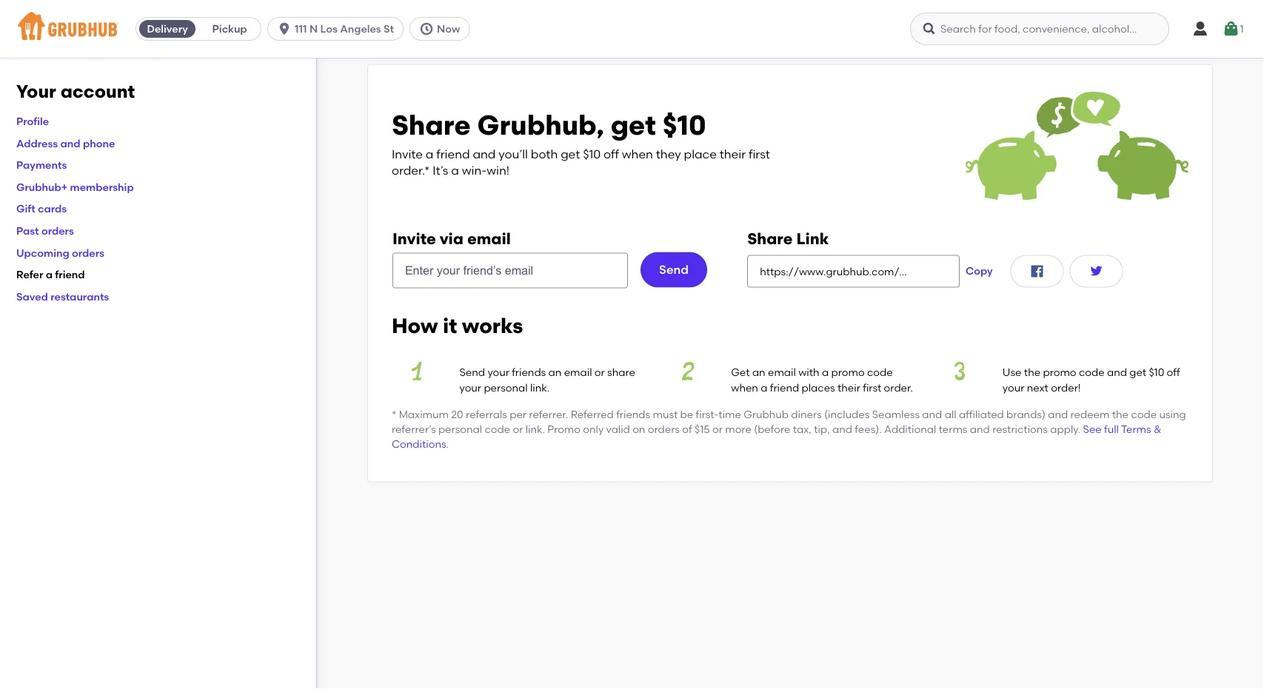 Task type: vqa. For each thing, say whether or not it's contained in the screenshot.
Grubhub+ membership
yes



Task type: locate. For each thing, give the bounding box(es) containing it.
restaurants
[[51, 290, 109, 303]]

copy button
[[960, 255, 999, 288]]

off inside the use the promo code and get $10 off your next order!
[[1167, 366, 1180, 379]]

friend up saved restaurants
[[55, 268, 85, 281]]

restrictions
[[992, 423, 1048, 436]]

1 horizontal spatial when
[[731, 381, 758, 394]]

2 horizontal spatial get
[[1130, 366, 1146, 379]]

send inside send your friends an email or share your personal link.
[[460, 366, 485, 379]]

0 vertical spatial link.
[[530, 381, 550, 394]]

upcoming orders link
[[16, 246, 104, 259]]

0 horizontal spatial first
[[749, 147, 770, 161]]

how
[[392, 313, 438, 338]]

promo up places
[[831, 366, 865, 379]]

and up the "redeem"
[[1107, 366, 1127, 379]]

0 vertical spatial friends
[[512, 366, 546, 379]]

friends inside * maximum 20 referrals per referrer. referred friends must be first-time grubhub diners (includes seamless and all affiliated brands) and redeem the code using referrer's personal code or link. promo only valid on orders of $15 or more (before tax, tip, and fees). additional terms and restrictions apply.
[[616, 408, 650, 421]]

invite via email
[[392, 229, 511, 248]]

send inside 'button'
[[659, 263, 689, 277]]

1 vertical spatial send
[[460, 366, 485, 379]]

promo inside 'get an email with a promo code when a friend places their first order.'
[[831, 366, 865, 379]]

1 horizontal spatial first
[[863, 381, 881, 394]]

svg image for 1
[[1222, 20, 1240, 38]]

friends up on
[[616, 408, 650, 421]]

email
[[467, 229, 511, 248], [564, 366, 592, 379], [768, 366, 796, 379]]

share left link
[[747, 229, 793, 248]]

0 horizontal spatial send
[[460, 366, 485, 379]]

address and phone link
[[16, 137, 115, 149]]

svg image
[[1222, 20, 1240, 38], [277, 21, 292, 36], [419, 21, 434, 36], [1088, 262, 1105, 280]]

send button
[[641, 252, 707, 288]]

orders inside * maximum 20 referrals per referrer. referred friends must be first-time grubhub diners (includes seamless and all affiliated brands) and redeem the code using referrer's personal code or link. promo only valid on orders of $15 or more (before tax, tip, and fees). additional terms and restrictions apply.
[[648, 423, 680, 436]]

when left they
[[622, 147, 653, 161]]

2 horizontal spatial or
[[712, 423, 723, 436]]

or right $15
[[712, 423, 723, 436]]

orders up upcoming orders link
[[41, 225, 74, 237]]

an right get
[[752, 366, 765, 379]]

share
[[392, 109, 471, 142], [747, 229, 793, 248]]

your up 20
[[460, 381, 481, 394]]

your account
[[16, 81, 135, 102]]

1 vertical spatial first
[[863, 381, 881, 394]]

0 vertical spatial orders
[[41, 225, 74, 237]]

main navigation navigation
[[0, 0, 1264, 58]]

send for send
[[659, 263, 689, 277]]

their up (includes
[[838, 381, 860, 394]]

and down the affiliated
[[970, 423, 990, 436]]

1 horizontal spatial off
[[1167, 366, 1180, 379]]

diners
[[791, 408, 822, 421]]

0 horizontal spatial off
[[604, 147, 619, 161]]

0 horizontal spatial email
[[467, 229, 511, 248]]

the inside the use the promo code and get $10 off your next order!
[[1024, 366, 1041, 379]]

terms
[[939, 423, 967, 436]]

brands)
[[1006, 408, 1046, 421]]

0 vertical spatial $10
[[663, 109, 706, 142]]

1 vertical spatial personal
[[438, 423, 482, 436]]

an up "referrer."
[[548, 366, 562, 379]]

link
[[796, 229, 829, 248]]

0 horizontal spatial an
[[548, 366, 562, 379]]

$10
[[663, 109, 706, 142], [583, 147, 601, 161], [1149, 366, 1164, 379]]

1 horizontal spatial promo
[[1043, 366, 1076, 379]]

0 vertical spatial get
[[611, 109, 656, 142]]

orders
[[41, 225, 74, 237], [72, 246, 104, 259], [648, 423, 680, 436]]

1 vertical spatial orders
[[72, 246, 104, 259]]

1 horizontal spatial share
[[747, 229, 793, 248]]

invite left via
[[392, 229, 436, 248]]

promo
[[831, 366, 865, 379], [1043, 366, 1076, 379]]

see full terms & conditions
[[392, 423, 1162, 451]]

1 vertical spatial when
[[731, 381, 758, 394]]

1 horizontal spatial email
[[564, 366, 592, 379]]

los
[[320, 23, 338, 35]]

invite up order.*
[[392, 147, 423, 161]]

a right refer
[[46, 268, 53, 281]]

0 horizontal spatial the
[[1024, 366, 1041, 379]]

email for invite via email
[[467, 229, 511, 248]]

1 horizontal spatial svg image
[[1028, 262, 1046, 280]]

*
[[392, 408, 396, 421]]

they
[[656, 147, 681, 161]]

when inside the share grubhub, get $10 invite a friend and you'll both get $10 off when they place their first order.* it's a win-win!
[[622, 147, 653, 161]]

your down use
[[1003, 381, 1024, 394]]

when inside 'get an email with a promo code when a friend places their first order.'
[[731, 381, 758, 394]]

code up order!
[[1079, 366, 1105, 379]]

and up win-
[[473, 147, 496, 161]]

$10 up using
[[1149, 366, 1164, 379]]

$10 inside the use the promo code and get $10 off your next order!
[[1149, 366, 1164, 379]]

an inside 'get an email with a promo code when a friend places their first order.'
[[752, 366, 765, 379]]

2 promo from the left
[[1043, 366, 1076, 379]]

the
[[1024, 366, 1041, 379], [1112, 408, 1129, 421]]

1 vertical spatial $10
[[583, 147, 601, 161]]

off up using
[[1167, 366, 1180, 379]]

1 vertical spatial link.
[[526, 423, 545, 436]]

their inside the share grubhub, get $10 invite a friend and you'll both get $10 off when they place their first order.* it's a win-win!
[[720, 147, 746, 161]]

2 horizontal spatial $10
[[1149, 366, 1164, 379]]

svg image
[[1192, 20, 1209, 38], [922, 21, 937, 36], [1028, 262, 1046, 280]]

or left share
[[595, 366, 605, 379]]

1 horizontal spatial friends
[[616, 408, 650, 421]]

email left share
[[564, 366, 592, 379]]

get
[[611, 109, 656, 142], [561, 147, 580, 161], [1130, 366, 1146, 379]]

personal up per on the bottom left of page
[[484, 381, 528, 394]]

tax,
[[793, 423, 812, 436]]

svg image inside now button
[[419, 21, 434, 36]]

grubhub+ membership link
[[16, 181, 134, 193]]

personal down 20
[[438, 423, 482, 436]]

the up full
[[1112, 408, 1129, 421]]

payments link
[[16, 159, 67, 171]]

all
[[945, 408, 956, 421]]

both
[[531, 147, 558, 161]]

orders down must
[[648, 423, 680, 436]]

code up the order. in the bottom right of the page
[[867, 366, 893, 379]]

friends up per on the bottom left of page
[[512, 366, 546, 379]]

referrals
[[466, 408, 507, 421]]

0 vertical spatial share
[[392, 109, 471, 142]]

2 horizontal spatial your
[[1003, 381, 1024, 394]]

order.
[[884, 381, 913, 394]]

1 vertical spatial get
[[561, 147, 580, 161]]

get up terms
[[1130, 366, 1146, 379]]

2 vertical spatial $10
[[1149, 366, 1164, 379]]

link. inside * maximum 20 referrals per referrer. referred friends must be first-time grubhub diners (includes seamless and all affiliated brands) and redeem the code using referrer's personal code or link. promo only valid on orders of $15 or more (before tax, tip, and fees). additional terms and restrictions apply.
[[526, 423, 545, 436]]

1 an from the left
[[548, 366, 562, 379]]

off
[[604, 147, 619, 161], [1167, 366, 1180, 379]]

code
[[867, 366, 893, 379], [1079, 366, 1105, 379], [1131, 408, 1157, 421], [485, 423, 510, 436]]

grubhub
[[744, 408, 789, 421]]

and inside the share grubhub, get $10 invite a friend and you'll both get $10 off when they place their first order.* it's a win-win!
[[473, 147, 496, 161]]

0 vertical spatial send
[[659, 263, 689, 277]]

or inside send your friends an email or share your personal link.
[[595, 366, 605, 379]]

maximum
[[399, 408, 449, 421]]

your
[[488, 366, 509, 379], [460, 381, 481, 394], [1003, 381, 1024, 394]]

friends
[[512, 366, 546, 379], [616, 408, 650, 421]]

1 vertical spatial share
[[747, 229, 793, 248]]

svg image inside 1 button
[[1222, 20, 1240, 38]]

gift
[[16, 203, 35, 215]]

0 horizontal spatial or
[[513, 423, 523, 436]]

0 horizontal spatial friend
[[55, 268, 85, 281]]

20
[[451, 408, 463, 421]]

when down get
[[731, 381, 758, 394]]

1 horizontal spatial friend
[[436, 147, 470, 161]]

your up referrals at the left bottom of the page
[[488, 366, 509, 379]]

1 horizontal spatial send
[[659, 263, 689, 277]]

email inside 'get an email with a promo code when a friend places their first order.'
[[768, 366, 796, 379]]

svg image for now
[[419, 21, 434, 36]]

0 vertical spatial when
[[622, 147, 653, 161]]

first left the order. in the bottom right of the page
[[863, 381, 881, 394]]

1 vertical spatial their
[[838, 381, 860, 394]]

1 promo from the left
[[831, 366, 865, 379]]

redeem
[[1070, 408, 1110, 421]]

first right place
[[749, 147, 770, 161]]

gift cards link
[[16, 203, 67, 215]]

$10 up place
[[663, 109, 706, 142]]

their
[[720, 147, 746, 161], [838, 381, 860, 394]]

off left they
[[604, 147, 619, 161]]

0 horizontal spatial share
[[392, 109, 471, 142]]

first
[[749, 147, 770, 161], [863, 381, 881, 394]]

email left with
[[768, 366, 796, 379]]

and up apply.
[[1048, 408, 1068, 421]]

friend inside 'get an email with a promo code when a friend places their first order.'
[[770, 381, 799, 394]]

0 vertical spatial friend
[[436, 147, 470, 161]]

pickup
[[212, 23, 247, 35]]

2 horizontal spatial email
[[768, 366, 796, 379]]

refer a friend
[[16, 268, 85, 281]]

personal inside * maximum 20 referrals per referrer. referred friends must be first-time grubhub diners (includes seamless and all affiliated brands) and redeem the code using referrer's personal code or link. promo only valid on orders of $15 or more (before tax, tip, and fees). additional terms and restrictions apply.
[[438, 423, 482, 436]]

fees).
[[855, 423, 882, 436]]

terms
[[1121, 423, 1151, 436]]

share up it's
[[392, 109, 471, 142]]

1 horizontal spatial their
[[838, 381, 860, 394]]

n
[[309, 23, 318, 35]]

1
[[1240, 22, 1244, 35]]

1 horizontal spatial $10
[[663, 109, 706, 142]]

2 vertical spatial friend
[[770, 381, 799, 394]]

checkout
[[952, 480, 1002, 493]]

promo up order!
[[1043, 366, 1076, 379]]

an inside send your friends an email or share your personal link.
[[548, 366, 562, 379]]

0 vertical spatial the
[[1024, 366, 1041, 379]]

2 horizontal spatial friend
[[770, 381, 799, 394]]

friends inside send your friends an email or share your personal link.
[[512, 366, 546, 379]]

share grubhub, get $10 invite a friend and you'll both get $10 off when they place their first order.* it's a win-win!
[[392, 109, 770, 178]]

0 vertical spatial invite
[[392, 147, 423, 161]]

an
[[548, 366, 562, 379], [752, 366, 765, 379]]

0 horizontal spatial personal
[[438, 423, 482, 436]]

1 vertical spatial off
[[1167, 366, 1180, 379]]

0 horizontal spatial their
[[720, 147, 746, 161]]

1 horizontal spatial the
[[1112, 408, 1129, 421]]

1 horizontal spatial personal
[[484, 381, 528, 394]]

0 vertical spatial first
[[749, 147, 770, 161]]

(includes
[[824, 408, 870, 421]]

a right it's
[[451, 163, 459, 178]]

friend down with
[[770, 381, 799, 394]]

pickup button
[[199, 17, 261, 41]]

and
[[60, 137, 80, 149], [473, 147, 496, 161], [1107, 366, 1127, 379], [922, 408, 942, 421], [1048, 408, 1068, 421], [832, 423, 852, 436], [970, 423, 990, 436]]

per
[[510, 408, 527, 421]]

0 horizontal spatial when
[[622, 147, 653, 161]]

1 vertical spatial friends
[[616, 408, 650, 421]]

on
[[633, 423, 645, 436]]

get right both
[[561, 147, 580, 161]]

or down per on the bottom left of page
[[513, 423, 523, 436]]

link. up "referrer."
[[530, 381, 550, 394]]

None text field
[[747, 255, 960, 288]]

use the promo code and get $10 off your next order!
[[1003, 366, 1180, 394]]

1 horizontal spatial or
[[595, 366, 605, 379]]

share grubhub and save image
[[966, 89, 1188, 201]]

get up they
[[611, 109, 656, 142]]

link. down "referrer."
[[526, 423, 545, 436]]

a
[[426, 147, 434, 161], [451, 163, 459, 178], [46, 268, 53, 281], [822, 366, 829, 379], [761, 381, 768, 394]]

(before
[[754, 423, 790, 436]]

email for get an email with a promo code when a friend places their first order.
[[768, 366, 796, 379]]

friend inside the share grubhub, get $10 invite a friend and you'll both get $10 off when they place their first order.* it's a win-win!
[[436, 147, 470, 161]]

share inside the share grubhub, get $10 invite a friend and you'll both get $10 off when they place their first order.* it's a win-win!
[[392, 109, 471, 142]]

email right via
[[467, 229, 511, 248]]

referrer's
[[392, 423, 436, 436]]

1 vertical spatial the
[[1112, 408, 1129, 421]]

their right place
[[720, 147, 746, 161]]

$10 right both
[[583, 147, 601, 161]]

friend up it's
[[436, 147, 470, 161]]

1 horizontal spatial an
[[752, 366, 765, 379]]

0 horizontal spatial friends
[[512, 366, 546, 379]]

0 horizontal spatial promo
[[831, 366, 865, 379]]

svg image for 111 n los angeles st
[[277, 21, 292, 36]]

seamless
[[872, 408, 920, 421]]

grubhub,
[[477, 109, 604, 142]]

their inside 'get an email with a promo code when a friend places their first order.'
[[838, 381, 860, 394]]

order.*
[[392, 163, 430, 178]]

personal
[[484, 381, 528, 394], [438, 423, 482, 436]]

the up 'next'
[[1024, 366, 1041, 379]]

2 an from the left
[[752, 366, 765, 379]]

payments
[[16, 159, 67, 171]]

or
[[595, 366, 605, 379], [513, 423, 523, 436], [712, 423, 723, 436]]

2 vertical spatial orders
[[648, 423, 680, 436]]

svg image inside 111 n los angeles st button
[[277, 21, 292, 36]]

0 vertical spatial their
[[720, 147, 746, 161]]

2 vertical spatial get
[[1130, 366, 1146, 379]]

0 horizontal spatial $10
[[583, 147, 601, 161]]

code down referrals at the left bottom of the page
[[485, 423, 510, 436]]

0 vertical spatial personal
[[484, 381, 528, 394]]

orders up 'refer a friend' link
[[72, 246, 104, 259]]

past orders link
[[16, 225, 74, 237]]

address
[[16, 137, 58, 149]]

0 vertical spatial off
[[604, 147, 619, 161]]



Task type: describe. For each thing, give the bounding box(es) containing it.
a up grubhub
[[761, 381, 768, 394]]

the inside * maximum 20 referrals per referrer. referred friends must be first-time grubhub diners (includes seamless and all affiliated brands) and redeem the code using referrer's personal code or link. promo only valid on orders of $15 or more (before tax, tip, and fees). additional terms and restrictions apply.
[[1112, 408, 1129, 421]]

delivery
[[147, 23, 188, 35]]

now button
[[410, 17, 476, 41]]

send for send your friends an email or share your personal link.
[[460, 366, 485, 379]]

111 n los angeles st
[[295, 23, 394, 35]]

see full terms & conditions link
[[392, 423, 1162, 451]]

send your friends an email or share your personal link.
[[460, 366, 635, 394]]

place
[[684, 147, 717, 161]]

and inside the use the promo code and get $10 off your next order!
[[1107, 366, 1127, 379]]

0 horizontal spatial svg image
[[922, 21, 937, 36]]

first inside 'get an email with a promo code when a friend places their first order.'
[[863, 381, 881, 394]]

2 horizontal spatial svg image
[[1192, 20, 1209, 38]]

.
[[446, 438, 449, 451]]

use
[[1003, 366, 1022, 379]]

Search for food, convenience, alcohol... search field
[[910, 13, 1169, 45]]

proceed
[[894, 480, 937, 493]]

membership
[[70, 181, 134, 193]]

link. inside send your friends an email or share your personal link.
[[530, 381, 550, 394]]

step 1 image
[[392, 362, 442, 381]]

you'll
[[499, 147, 528, 161]]

step 2 image
[[663, 362, 713, 381]]

grubhub+
[[16, 181, 68, 193]]

angeles
[[340, 23, 381, 35]]

share for grubhub,
[[392, 109, 471, 142]]

personal inside send your friends an email or share your personal link.
[[484, 381, 528, 394]]

profile
[[16, 115, 49, 128]]

be
[[680, 408, 693, 421]]

share for link
[[747, 229, 793, 248]]

1 button
[[1222, 16, 1244, 42]]

works
[[462, 313, 523, 338]]

refer
[[16, 268, 43, 281]]

now
[[437, 23, 460, 35]]

first-
[[696, 408, 719, 421]]

cards
[[38, 203, 67, 215]]

account
[[60, 81, 135, 102]]

apply.
[[1050, 423, 1081, 436]]

your inside the use the promo code and get $10 off your next order!
[[1003, 381, 1024, 394]]

code inside 'get an email with a promo code when a friend places their first order.'
[[867, 366, 893, 379]]

tip,
[[814, 423, 830, 436]]

1 horizontal spatial your
[[488, 366, 509, 379]]

upcoming orders
[[16, 246, 104, 259]]

$15
[[695, 423, 710, 436]]

Enter your friend's email email field
[[392, 253, 628, 288]]

email inside send your friends an email or share your personal link.
[[564, 366, 592, 379]]

address and phone
[[16, 137, 115, 149]]

your
[[16, 81, 56, 102]]

phone
[[83, 137, 115, 149]]

off inside the share grubhub, get $10 invite a friend and you'll both get $10 off when they place their first order.* it's a win-win!
[[604, 147, 619, 161]]

0 horizontal spatial get
[[561, 147, 580, 161]]

share link
[[747, 229, 829, 248]]

get an email with a promo code when a friend places their first order.
[[731, 366, 913, 394]]

saved restaurants link
[[16, 290, 109, 303]]

111 n los angeles st button
[[267, 17, 410, 41]]

next
[[1027, 381, 1049, 394]]

refer a friend link
[[16, 268, 85, 281]]

promo inside the use the promo code and get $10 off your next order!
[[1043, 366, 1076, 379]]

grubhub+ membership
[[16, 181, 134, 193]]

only
[[583, 423, 604, 436]]

it's
[[433, 163, 448, 178]]

conditions
[[392, 438, 446, 451]]

via
[[440, 229, 464, 248]]

0 horizontal spatial your
[[460, 381, 481, 394]]

1 horizontal spatial get
[[611, 109, 656, 142]]

past
[[16, 225, 39, 237]]

a up it's
[[426, 147, 434, 161]]

orders for upcoming orders
[[72, 246, 104, 259]]

copy
[[966, 265, 993, 277]]

time
[[719, 408, 741, 421]]

and left the phone
[[60, 137, 80, 149]]

invite inside the share grubhub, get $10 invite a friend and you'll both get $10 off when they place their first order.* it's a win-win!
[[392, 147, 423, 161]]

gift cards
[[16, 203, 67, 215]]

saved
[[16, 290, 48, 303]]

proceed to checkout
[[894, 480, 1002, 493]]

get inside the use the promo code and get $10 off your next order!
[[1130, 366, 1146, 379]]

1 vertical spatial invite
[[392, 229, 436, 248]]

how it works
[[392, 313, 523, 338]]

get
[[731, 366, 750, 379]]

additional
[[884, 423, 936, 436]]

and down (includes
[[832, 423, 852, 436]]

a right with
[[822, 366, 829, 379]]

full
[[1104, 423, 1119, 436]]

delivery button
[[136, 17, 199, 41]]

step 3 image
[[935, 362, 985, 381]]

proceed to checkout button
[[849, 473, 1047, 500]]

st
[[384, 23, 394, 35]]

referrer.
[[529, 408, 568, 421]]

1 vertical spatial friend
[[55, 268, 85, 281]]

using
[[1159, 408, 1186, 421]]

referred
[[571, 408, 614, 421]]

order!
[[1051, 381, 1081, 394]]

code inside the use the promo code and get $10 off your next order!
[[1079, 366, 1105, 379]]

and left all
[[922, 408, 942, 421]]

orders for past orders
[[41, 225, 74, 237]]

see
[[1083, 423, 1102, 436]]

must
[[653, 408, 678, 421]]

first inside the share grubhub, get $10 invite a friend and you'll both get $10 off when they place their first order.* it's a win-win!
[[749, 147, 770, 161]]

111
[[295, 23, 307, 35]]

* maximum 20 referrals per referrer. referred friends must be first-time grubhub diners (includes seamless and all affiliated brands) and redeem the code using referrer's personal code or link. promo only valid on orders of $15 or more (before tax, tip, and fees). additional terms and restrictions apply.
[[392, 408, 1186, 436]]

promo
[[547, 423, 581, 436]]

affiliated
[[959, 408, 1004, 421]]

win-
[[462, 163, 487, 178]]

upcoming
[[16, 246, 69, 259]]

of
[[682, 423, 692, 436]]

code up terms
[[1131, 408, 1157, 421]]

it
[[443, 313, 457, 338]]

past orders
[[16, 225, 74, 237]]



